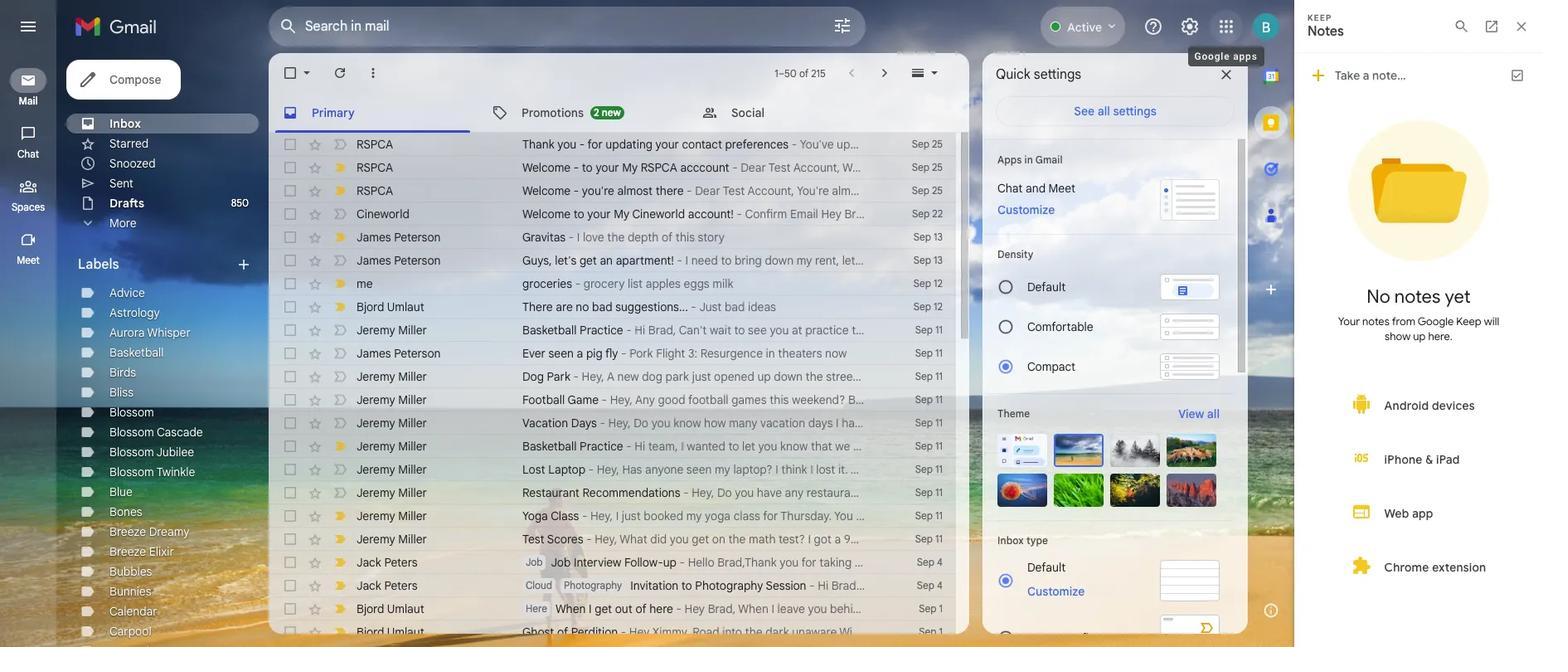 Task type: describe. For each thing, give the bounding box(es) containing it.
theaters
[[778, 346, 822, 361]]

0 vertical spatial jer
[[951, 323, 968, 338]]

peters for invitation
[[384, 578, 418, 593]]

0 vertical spatial your
[[656, 137, 679, 152]]

miller for dog park - hey, a new dog park just opened up down the street. we should go! cheers, jeremy
[[398, 369, 427, 384]]

bliss
[[109, 385, 134, 400]]

rent,
[[815, 253, 840, 268]]

an
[[600, 253, 613, 268]]

Search in mail search field
[[269, 7, 866, 46]]

search in mail image
[[274, 12, 304, 41]]

- right game
[[602, 392, 607, 407]]

11 for hey, do you know how many vacation days i have? best, jeremy
[[936, 416, 943, 429]]

0 vertical spatial meet
[[1049, 181, 1076, 196]]

ximmy,
[[653, 625, 690, 640]]

birds link
[[109, 365, 136, 380]]

6 sep 11 from the top
[[916, 440, 943, 452]]

14 row from the top
[[269, 435, 956, 458]]

10 row from the top
[[269, 342, 956, 365]]

blossom jubilee link
[[109, 445, 194, 460]]

18 row from the top
[[269, 528, 956, 551]]

google apps
[[1195, 51, 1258, 62]]

3:
[[688, 346, 698, 361]]

rspca for welcome - to your my rspca acccount
[[357, 160, 393, 175]]

0 vertical spatial down
[[765, 253, 794, 268]]

calendar
[[109, 604, 157, 619]]

sep for welcome to your my cineworld account! -
[[913, 207, 930, 220]]

sep 11 for hey, any good football games this weekend? best, jer
[[916, 393, 943, 406]]

of right out
[[636, 601, 647, 616]]

you up class
[[735, 485, 754, 500]]

- right account!
[[737, 207, 742, 221]]

you right thank
[[558, 137, 577, 152]]

11 for hi brad, can't wait to see you at practice tomorrow. cheers, jer
[[936, 324, 943, 336]]

jeremy miller for vacation days - hey, do you know how many vacation days i have? best, jeremy
[[357, 416, 427, 431]]

16 row from the top
[[269, 481, 1050, 504]]

6 11 from the top
[[936, 440, 943, 452]]

aurora whisper link
[[109, 325, 191, 340]]

job inside job job interview follow-up -
[[526, 556, 543, 568]]

blue link
[[109, 484, 133, 499]]

primary tab
[[269, 93, 477, 133]]

type
[[1027, 534, 1048, 547]]

0 vertical spatial 1
[[775, 67, 779, 79]]

park
[[666, 369, 689, 384]]

i left got on the bottom right
[[808, 532, 811, 547]]

hey, for hey, any good football games this weekend? best, jer
[[610, 392, 633, 407]]

i right when
[[589, 601, 592, 616]]

row containing cineworld
[[269, 202, 956, 226]]

james for gravitas - i love the depth of this story
[[357, 230, 391, 245]]

jeremy miller for dog park - hey, a new dog park just opened up down the street. we should go! cheers, jeremy
[[357, 369, 427, 384]]

- left you're
[[574, 183, 579, 198]]

15 row from the top
[[269, 458, 956, 481]]

james for guys, let's get an apartment! - i need to bring down my rent, let's sitcom it up!
[[357, 253, 391, 268]]

breeze elixir
[[109, 544, 174, 559]]

0 horizontal spatial for
[[588, 137, 603, 152]]

1 vertical spatial my
[[614, 207, 630, 221]]

jeremy miller for lost laptop - hey, has anyone seen my laptop? i think i lost it. thanks, jeremy
[[357, 462, 427, 477]]

3 row from the top
[[269, 179, 956, 202]]

pig
[[586, 346, 603, 361]]

has
[[622, 462, 642, 477]]

1 vertical spatial get
[[692, 532, 709, 547]]

11 row from the top
[[269, 365, 1022, 388]]

miller for football game - hey, any good football games this weekend? best, jer
[[398, 392, 427, 407]]

0 horizontal spatial up
[[663, 555, 677, 570]]

on
[[712, 532, 726, 547]]

think
[[782, 462, 808, 477]]

groceries
[[523, 276, 572, 291]]

0 horizontal spatial just
[[622, 508, 641, 523]]

inbox link
[[109, 116, 141, 131]]

default for important first
[[1028, 560, 1066, 575]]

6 row from the top
[[269, 249, 956, 272]]

inbox type element
[[998, 534, 1220, 547]]

hi
[[635, 323, 646, 338]]

did
[[651, 532, 667, 547]]

13 row from the top
[[269, 411, 956, 435]]

0 vertical spatial my
[[622, 160, 638, 175]]

hey
[[629, 625, 650, 640]]

promotions
[[522, 105, 584, 120]]

carpool link
[[109, 624, 151, 639]]

welcome for welcome to your my cineworld account! -
[[523, 207, 571, 221]]

sep for welcome - you're almost there -
[[912, 184, 930, 197]]

inbox for inbox type
[[998, 534, 1024, 547]]

now
[[825, 346, 847, 361]]

- right follow-
[[680, 555, 685, 570]]

bjord umlaut for ghost of perdition
[[357, 625, 425, 640]]

bones link
[[109, 504, 142, 519]]

chat for chat
[[17, 148, 39, 160]]

miller for yoga class - hey, i just booked my yoga class for thursday. you should come! best, jeremy
[[398, 508, 427, 523]]

i down recommendations
[[616, 508, 619, 523]]

sep for basketball practice - hi brad, can't wait to see you at practice tomorrow. cheers, jer
[[916, 324, 933, 336]]

follow-
[[625, 555, 663, 570]]

james peterson for ever seen a pig fly
[[357, 346, 441, 361]]

1 horizontal spatial photography
[[695, 578, 763, 593]]

- right 'class' at the left bottom of the page
[[582, 508, 588, 523]]

navigation containing mail
[[0, 53, 58, 647]]

sep for guys, let's get an apartment! - i need to bring down my rent, let's sitcom it up!
[[914, 254, 932, 266]]

at
[[792, 323, 803, 338]]

to up you're
[[582, 160, 593, 175]]

sep for dog park - hey, a new dog park just opened up down the street. we should go! cheers, jeremy
[[916, 370, 933, 382]]

birds
[[109, 365, 136, 380]]

social
[[732, 105, 765, 120]]

basketball for basketball practice - hi brad, can't wait to see you at practice tomorrow. cheers, jer
[[523, 323, 577, 338]]

vacation days - hey, do you know how many vacation days i have? best, jeremy
[[523, 416, 944, 431]]

older image
[[877, 65, 893, 81]]

0 horizontal spatial a
[[577, 346, 583, 361]]

pork
[[630, 346, 653, 361]]

- down 'social' tab
[[792, 137, 797, 152]]

theme
[[998, 407, 1030, 420]]

jeremy miller for basketball practice - hi brad, can't wait to see you at practice tomorrow. cheers, jer
[[357, 323, 427, 338]]

11 for hey, do you have any restaurant recommendations? thanks, jeremy
[[936, 486, 943, 499]]

my for class
[[687, 508, 702, 523]]

dreamy
[[149, 524, 190, 539]]

best, right higher
[[948, 625, 975, 640]]

11 for hey, any good football games this weekend? best, jer
[[936, 393, 943, 406]]

to right "invitation"
[[682, 578, 692, 593]]

2 horizontal spatial my
[[797, 253, 813, 268]]

sep for restaurant recommendations - hey, do you have any restaurant recommendations? thanks, jeremy
[[916, 486, 933, 499]]

bjord umlaut for there are no bad suggestions...
[[357, 299, 425, 314]]

you left at
[[770, 323, 789, 338]]

2
[[594, 106, 599, 118]]

suggestions...
[[616, 299, 688, 314]]

1 horizontal spatial job
[[551, 555, 571, 570]]

- right park
[[574, 369, 579, 384]]

apps in gmail
[[998, 153, 1063, 166]]

1 vertical spatial should
[[856, 508, 892, 523]]

8 row from the top
[[269, 295, 956, 319]]

welcome to your my cineworld account! -
[[523, 207, 745, 221]]

0 vertical spatial get
[[580, 253, 597, 268]]

acccount
[[681, 160, 730, 175]]

primary
[[312, 105, 355, 120]]

breeze elixir link
[[109, 544, 174, 559]]

13 for gravitas - i love the depth of this story
[[934, 231, 943, 243]]

basketball practice - hi brad, can't wait to see you at practice tomorrow. cheers, jer
[[523, 323, 968, 338]]

- right there
[[687, 183, 692, 198]]

2 bjord umlaut from the top
[[357, 601, 425, 616]]

there are no bad suggestions... - just bad ideas
[[523, 299, 776, 314]]

miller for test scores - hey, what did you get on the math test? i got a 93/100. best, jeremy
[[398, 532, 427, 547]]

- right laptop
[[589, 462, 594, 477]]

best, down come!
[[887, 532, 913, 547]]

cloud
[[526, 579, 552, 591]]

yoga
[[705, 508, 731, 523]]

bjord for 21th row
[[357, 601, 384, 616]]

0 vertical spatial cheers,
[[908, 323, 949, 338]]

session
[[766, 578, 807, 593]]

1 let's from the left
[[555, 253, 577, 268]]

- left need
[[677, 253, 683, 268]]

gravitas
[[523, 230, 566, 245]]

jack peters for invitation
[[357, 578, 418, 593]]

football game - hey, any good football games this weekend? best, jer
[[523, 392, 895, 407]]

peterson for ever
[[394, 346, 441, 361]]

sep 4 for invitation to photography session -
[[917, 579, 943, 591]]

compose
[[109, 72, 161, 87]]

settings
[[1034, 66, 1082, 83]]

13 for guys, let's get an apartment! - i need to bring down my rent, let's sitcom it up!
[[934, 254, 943, 266]]

whisper
[[147, 325, 191, 340]]

miller for basketball practice -
[[398, 439, 427, 454]]

tomorrow.
[[852, 323, 905, 338]]

blossom for blossom twinkle
[[109, 465, 154, 479]]

game
[[568, 392, 599, 407]]

practice for basketball practice -
[[580, 439, 624, 454]]

to left see
[[735, 323, 745, 338]]

bubbles
[[109, 564, 152, 579]]

basketball for basketball
[[109, 345, 164, 360]]

booked
[[644, 508, 684, 523]]

jack for invitation
[[357, 578, 381, 593]]

1 horizontal spatial up
[[758, 369, 771, 384]]

support image
[[1144, 17, 1164, 36]]

25 for -
[[932, 161, 943, 173]]

- up no
[[575, 276, 581, 291]]

lost laptop - hey, has anyone seen my laptop? i think i lost it. thanks, jeremy
[[523, 462, 933, 477]]

11 for hey, what did you get on the math test? i got a 93/100. best, jeremy
[[936, 533, 943, 545]]

perdition
[[571, 625, 618, 640]]

anyone
[[645, 462, 684, 477]]

blossom link
[[109, 405, 154, 420]]

any
[[785, 485, 804, 500]]

welcome for welcome - you're almost there -
[[523, 183, 571, 198]]

sep 11 for pork flight 3: resurgence in theaters now
[[916, 347, 943, 359]]

to up love
[[574, 207, 585, 221]]

display density element
[[998, 248, 1220, 260]]

sep for thank you - for updating your contact preferences -
[[912, 138, 930, 150]]

jeremy miller for test scores - hey, what did you get on the math test? i got a 93/100. best, jeremy
[[357, 532, 427, 547]]

1 for 21th row
[[939, 602, 943, 615]]

refresh image
[[332, 65, 348, 81]]

dog
[[523, 369, 544, 384]]

0 vertical spatial should
[[882, 369, 918, 384]]

2 bad from the left
[[725, 299, 745, 314]]

sep for groceries - grocery list apples eggs milk
[[914, 277, 932, 290]]

- up welcome - you're almost there -
[[574, 160, 579, 175]]

sitcom
[[867, 253, 902, 268]]

1 vertical spatial a
[[835, 532, 841, 547]]

2 new
[[594, 106, 621, 118]]

blossom cascade link
[[109, 425, 203, 440]]

go!
[[920, 369, 937, 384]]

practice for basketball practice - hi brad, can't wait to see you at practice tomorrow. cheers, jer
[[580, 323, 624, 338]]

9 row from the top
[[269, 319, 968, 342]]

2 umlaut from the top
[[387, 601, 425, 616]]

of right the depth
[[662, 230, 673, 245]]

the up the weekend?
[[806, 369, 823, 384]]

2 vertical spatial get
[[595, 601, 612, 616]]

blossom for blossom cascade
[[109, 425, 154, 440]]

850
[[231, 197, 249, 209]]

- up has
[[626, 439, 632, 454]]

a
[[607, 369, 615, 384]]

11 for hey, a new dog park just opened up down the street. we should go! cheers, jeremy
[[936, 370, 943, 382]]

chat for chat and meet
[[998, 181, 1023, 196]]

vacation
[[761, 416, 806, 431]]

umlaut for ghost
[[387, 625, 425, 640]]

to right need
[[721, 253, 732, 268]]

default for comfortable
[[1028, 280, 1066, 294]]

density
[[998, 248, 1034, 260]]

astrology
[[109, 305, 160, 320]]

toggle split pane mode image
[[910, 65, 927, 81]]

meet inside heading
[[17, 254, 40, 266]]

0 horizontal spatial thanks,
[[851, 462, 892, 477]]

peters for job
[[384, 555, 418, 570]]

welcome - you're almost there -
[[523, 183, 695, 198]]

sent link
[[109, 176, 133, 191]]

1 horizontal spatial in
[[1025, 153, 1033, 166]]

james peterson for gravitas
[[357, 230, 441, 245]]

breeze dreamy link
[[109, 524, 190, 539]]

2 let's from the left
[[842, 253, 864, 268]]

list
[[628, 276, 643, 291]]

love
[[583, 230, 604, 245]]

sep for vacation days - hey, do you know how many vacation days i have? best, jeremy
[[916, 416, 933, 429]]

almost
[[618, 183, 653, 198]]

sep for football game - hey, any good football games this weekend? best, jer
[[916, 393, 933, 406]]

james peterson for guys, let's get an apartment!
[[357, 253, 441, 268]]

sep for lost laptop - hey, has anyone seen my laptop? i think i lost it. thanks, jeremy
[[916, 463, 933, 475]]

best, right have?
[[876, 416, 903, 431]]

20 row from the top
[[269, 574, 956, 597]]

many
[[729, 416, 758, 431]]

sep 11 for hey, do you know how many vacation days i have? best, jeremy
[[916, 416, 943, 429]]

11 for hey, i just booked my yoga class for thursday. you should come! best, jeremy
[[936, 509, 943, 522]]

17 row from the top
[[269, 504, 998, 528]]

3 25 from the top
[[932, 184, 943, 197]]

25 for preferences
[[932, 138, 943, 150]]

settings image
[[1180, 17, 1200, 36]]

i right days
[[836, 416, 839, 431]]

job job interview follow-up -
[[526, 555, 688, 570]]

ever
[[523, 346, 546, 361]]

1 horizontal spatial just
[[692, 369, 711, 384]]

2 vertical spatial your
[[588, 207, 611, 221]]

1 row from the top
[[269, 133, 956, 156]]

apples
[[646, 276, 681, 291]]

tab list containing primary
[[269, 93, 970, 133]]

1 vertical spatial cheers,
[[940, 369, 981, 384]]



Task type: vqa. For each thing, say whether or not it's contained in the screenshot.
Get Gmail For Mobile
no



Task type: locate. For each thing, give the bounding box(es) containing it.
hey, for hey, i just booked my yoga class for thursday. you should come! best, jeremy
[[591, 508, 613, 523]]

7 miller from the top
[[398, 485, 427, 500]]

sep for yoga class - hey, i just booked my yoga class for thursday. you should come! best, jeremy
[[916, 509, 933, 522]]

apps
[[1234, 51, 1258, 62]]

sep for welcome - to your my rspca acccount -
[[912, 161, 930, 173]]

0 vertical spatial thanks,
[[851, 462, 892, 477]]

50
[[785, 67, 797, 79]]

0 horizontal spatial jer
[[878, 392, 895, 407]]

row containing me
[[269, 272, 956, 295]]

1 sep 4 from the top
[[917, 556, 943, 568]]

0 vertical spatial up
[[758, 369, 771, 384]]

of right ghost
[[557, 625, 568, 640]]

cineworld
[[357, 207, 410, 221], [632, 207, 685, 221]]

main menu image
[[18, 17, 38, 36]]

let's right guys,
[[555, 253, 577, 268]]

bubbles link
[[109, 564, 152, 579]]

5 11 from the top
[[936, 416, 943, 429]]

1 sep 12 from the top
[[914, 277, 943, 290]]

1 vertical spatial this
[[770, 392, 789, 407]]

1 horizontal spatial do
[[717, 485, 732, 500]]

1 horizontal spatial seen
[[687, 462, 712, 477]]

more image
[[365, 65, 382, 81]]

2 blossom from the top
[[109, 425, 154, 440]]

main content
[[269, 53, 1050, 647]]

0 vertical spatial default
[[1028, 280, 1066, 294]]

2 vertical spatial james peterson
[[357, 346, 441, 361]]

basketball for basketball practice -
[[523, 439, 577, 454]]

hey, left has
[[597, 462, 620, 477]]

2 vertical spatial sep 25
[[912, 184, 943, 197]]

1 bad from the left
[[592, 299, 613, 314]]

row down a
[[269, 388, 956, 411]]

0 vertical spatial sep 13
[[914, 231, 943, 243]]

3 bjord umlaut from the top
[[357, 625, 425, 640]]

rspca for welcome - you're almost there
[[357, 183, 393, 198]]

1 vertical spatial do
[[717, 485, 732, 500]]

7 11 from the top
[[936, 463, 943, 475]]

hey, up yoga
[[692, 485, 714, 500]]

jeremy miller for yoga class - hey, i just booked my yoga class for thursday. you should come! best, jeremy
[[357, 508, 427, 523]]

sep 11 for hi brad, can't wait to see you at practice tomorrow. cheers, jer
[[916, 324, 943, 336]]

0 vertical spatial umlaut
[[387, 299, 425, 314]]

miller
[[398, 323, 427, 338], [398, 369, 427, 384], [398, 392, 427, 407], [398, 416, 427, 431], [398, 439, 427, 454], [398, 462, 427, 477], [398, 485, 427, 500], [398, 508, 427, 523], [398, 532, 427, 547]]

sep 13 for guys, let's get an apartment! - i need to bring down my rent, let's sitcom it up!
[[914, 254, 943, 266]]

new inside row
[[618, 369, 639, 384]]

1 vertical spatial your
[[596, 160, 619, 175]]

row
[[269, 133, 956, 156], [269, 156, 956, 179], [269, 179, 956, 202], [269, 202, 956, 226], [269, 226, 956, 249], [269, 249, 956, 272], [269, 272, 956, 295], [269, 295, 956, 319], [269, 319, 968, 342], [269, 342, 956, 365], [269, 365, 1022, 388], [269, 388, 956, 411], [269, 411, 956, 435], [269, 435, 956, 458], [269, 458, 956, 481], [269, 481, 1050, 504], [269, 504, 998, 528], [269, 528, 956, 551], [269, 551, 956, 574], [269, 574, 956, 597], [269, 597, 956, 620], [269, 620, 1005, 644]]

1 vertical spatial up
[[663, 555, 677, 570]]

- left hi in the left of the page
[[626, 323, 632, 338]]

10 11 from the top
[[936, 533, 943, 545]]

in inside row
[[766, 346, 775, 361]]

should
[[882, 369, 918, 384], [856, 508, 892, 523]]

1 vertical spatial peters
[[384, 578, 418, 593]]

you
[[835, 508, 853, 523]]

sep 4 up higher
[[917, 579, 943, 591]]

1 practice from the top
[[580, 323, 624, 338]]

should up 93/100.
[[856, 508, 892, 523]]

9 11 from the top
[[936, 509, 943, 522]]

row down out
[[269, 620, 1005, 644]]

13 down 22 at the top right of the page
[[934, 231, 943, 243]]

- right session
[[810, 578, 815, 593]]

you right did
[[670, 532, 689, 547]]

sep for ghost of perdition - hey ximmy, road into the dark unaware winding ever higher best, bjord
[[919, 625, 937, 638]]

here when i get out of here -
[[526, 601, 685, 616]]

hey, for hey, has anyone seen my laptop? i think i lost it. thanks, jeremy
[[597, 462, 620, 477]]

1 vertical spatial sep 25
[[912, 161, 943, 173]]

umlaut for there
[[387, 299, 425, 314]]

blossom twinkle
[[109, 465, 195, 479]]

1 vertical spatial basketball
[[109, 345, 164, 360]]

breeze up bubbles
[[109, 544, 146, 559]]

jer down we
[[878, 392, 895, 407]]

1 jack from the top
[[357, 555, 381, 570]]

21 row from the top
[[269, 597, 956, 620]]

elixir
[[149, 544, 174, 559]]

row down welcome - you're almost there -
[[269, 202, 956, 226]]

here
[[650, 601, 674, 616]]

2 vertical spatial peterson
[[394, 346, 441, 361]]

215
[[812, 67, 826, 79]]

2 row from the top
[[269, 156, 956, 179]]

my for i
[[715, 462, 731, 477]]

5 sep 11 from the top
[[916, 416, 943, 429]]

breeze for breeze dreamy
[[109, 524, 146, 539]]

0 horizontal spatial let's
[[555, 253, 577, 268]]

2 vertical spatial james
[[357, 346, 391, 361]]

do for have
[[717, 485, 732, 500]]

0 vertical spatial peterson
[[394, 230, 441, 245]]

promotions, 2 new messages, tab
[[479, 93, 688, 133]]

i left "think"
[[776, 462, 779, 477]]

here
[[526, 602, 547, 615]]

1 vertical spatial for
[[763, 508, 778, 523]]

jeremy miller for restaurant recommendations - hey, do you have any restaurant recommendations? thanks, jeremy
[[357, 485, 427, 500]]

1 vertical spatial sep 4
[[917, 579, 943, 591]]

best, up have?
[[849, 392, 875, 407]]

seen up park
[[549, 346, 574, 361]]

welcome for welcome - to your my rspca acccount -
[[523, 160, 571, 175]]

3 james from the top
[[357, 346, 391, 361]]

0 vertical spatial my
[[797, 253, 813, 268]]

sep 13 for gravitas - i love the depth of this story
[[914, 231, 943, 243]]

sep 4 for job job interview follow-up -
[[917, 556, 943, 568]]

7 row from the top
[[269, 272, 956, 295]]

2 default from the top
[[1028, 560, 1066, 575]]

0 horizontal spatial chat
[[17, 148, 39, 160]]

7 sep 11 from the top
[[916, 463, 943, 475]]

side panel section
[[1248, 53, 1295, 634]]

miller for vacation days - hey, do you know how many vacation days i have? best, jeremy
[[398, 416, 427, 431]]

your left contact in the top left of the page
[[656, 137, 679, 152]]

my down 'updating'
[[622, 160, 638, 175]]

0 vertical spatial inbox
[[109, 116, 141, 131]]

this left story
[[676, 230, 695, 245]]

row down 'grocery'
[[269, 295, 956, 319]]

0 vertical spatial sep 1
[[919, 602, 943, 615]]

2 sep 11 from the top
[[916, 347, 943, 359]]

0 vertical spatial sep 12
[[914, 277, 943, 290]]

comfortable
[[1028, 319, 1094, 334]]

0 horizontal spatial meet
[[17, 254, 40, 266]]

- right fly
[[621, 346, 627, 361]]

1 horizontal spatial bad
[[725, 299, 745, 314]]

into
[[723, 625, 742, 640]]

10 sep 11 from the top
[[916, 533, 943, 545]]

1 horizontal spatial cineworld
[[632, 207, 685, 221]]

2 sep 13 from the top
[[914, 254, 943, 266]]

row down what
[[269, 551, 956, 574]]

0 vertical spatial chat
[[17, 148, 39, 160]]

0 vertical spatial 25
[[932, 138, 943, 150]]

practice down the days
[[580, 439, 624, 454]]

0 vertical spatial jack
[[357, 555, 381, 570]]

job
[[551, 555, 571, 570], [526, 556, 543, 568]]

0 horizontal spatial seen
[[549, 346, 574, 361]]

6 jeremy miller from the top
[[357, 462, 427, 477]]

invitation
[[631, 578, 679, 593]]

- left 'just' on the top left of the page
[[691, 299, 697, 314]]

4 blossom from the top
[[109, 465, 154, 479]]

i left need
[[686, 253, 689, 268]]

11 for hey, has anyone seen my laptop? i think i lost it. thanks, jeremy
[[936, 463, 943, 475]]

2 jack peters from the top
[[357, 578, 418, 593]]

mail heading
[[0, 95, 56, 108]]

1 blossom from the top
[[109, 405, 154, 420]]

interview
[[574, 555, 622, 570]]

2 peters from the top
[[384, 578, 418, 593]]

7 jeremy miller from the top
[[357, 485, 427, 500]]

chat inside heading
[[17, 148, 39, 160]]

1 11 from the top
[[936, 324, 943, 336]]

meet
[[1049, 181, 1076, 196], [17, 254, 40, 266]]

11 for pork flight 3: resurgence in theaters now
[[936, 347, 943, 359]]

more button
[[66, 213, 259, 233]]

jeremy miller for basketball practice -
[[357, 439, 427, 454]]

new inside tab
[[602, 106, 621, 118]]

3 james peterson from the top
[[357, 346, 441, 361]]

hey, left a
[[582, 369, 605, 384]]

1 sep 1 from the top
[[919, 602, 943, 615]]

12 for there are no bad suggestions... - just bad ideas
[[934, 300, 943, 313]]

- right acccount
[[733, 160, 738, 175]]

advice
[[109, 285, 145, 300]]

1 sep 11 from the top
[[916, 324, 943, 336]]

row up has
[[269, 435, 956, 458]]

sent
[[109, 176, 133, 191]]

cheers, up go!
[[908, 323, 949, 338]]

2 11 from the top
[[936, 347, 943, 359]]

0 vertical spatial just
[[692, 369, 711, 384]]

hey, right the days
[[609, 416, 631, 431]]

when
[[556, 601, 586, 616]]

8 sep 11 from the top
[[916, 486, 943, 499]]

1 default from the top
[[1028, 280, 1066, 294]]

9 sep 11 from the top
[[916, 509, 943, 522]]

should right we
[[882, 369, 918, 384]]

you down good
[[652, 416, 671, 431]]

peterson for gravitas
[[394, 230, 441, 245]]

1 vertical spatial 4
[[937, 579, 943, 591]]

cheers,
[[908, 323, 949, 338], [940, 369, 981, 384]]

mail
[[19, 95, 38, 107]]

12 down 22 at the top right of the page
[[934, 277, 943, 290]]

0 vertical spatial in
[[1025, 153, 1033, 166]]

1 horizontal spatial thanks,
[[968, 485, 1009, 500]]

1 horizontal spatial inbox
[[998, 534, 1024, 547]]

1 up higher
[[939, 602, 943, 615]]

0 vertical spatial 4
[[937, 556, 943, 568]]

story
[[698, 230, 725, 245]]

bad right no
[[592, 299, 613, 314]]

22 row from the top
[[269, 620, 1005, 644]]

4 jeremy miller from the top
[[357, 416, 427, 431]]

2 breeze from the top
[[109, 544, 146, 559]]

1 vertical spatial sep 12
[[914, 300, 943, 313]]

9 miller from the top
[[398, 532, 427, 547]]

4 row from the top
[[269, 202, 956, 226]]

2 jack from the top
[[357, 578, 381, 593]]

- left love
[[569, 230, 574, 245]]

up!
[[915, 253, 931, 268]]

5 jeremy miller from the top
[[357, 439, 427, 454]]

2 cineworld from the left
[[632, 207, 685, 221]]

- left hey
[[621, 625, 627, 640]]

sep 25 for -
[[912, 161, 943, 173]]

thanks, up inbox type
[[968, 485, 1009, 500]]

2 vertical spatial welcome
[[523, 207, 571, 221]]

0 vertical spatial do
[[634, 416, 649, 431]]

hey, left any
[[610, 392, 633, 407]]

12 row from the top
[[269, 388, 956, 411]]

sep 12 for there are no bad suggestions... - just bad ideas
[[914, 300, 943, 313]]

breeze for breeze elixir
[[109, 544, 146, 559]]

know
[[674, 416, 701, 431]]

row up any
[[269, 365, 1022, 388]]

3 welcome from the top
[[523, 207, 571, 221]]

9 jeremy miller from the top
[[357, 532, 427, 547]]

3 blossom from the top
[[109, 445, 154, 460]]

hey, for hey, do you know how many vacation days i have? best, jeremy
[[609, 416, 631, 431]]

None checkbox
[[282, 65, 299, 81], [282, 182, 299, 199], [282, 206, 299, 222], [282, 229, 299, 246], [282, 322, 299, 338], [282, 438, 299, 455], [282, 461, 299, 478], [282, 484, 299, 501], [282, 508, 299, 524], [282, 554, 299, 571], [282, 577, 299, 594], [282, 601, 299, 617], [282, 624, 299, 640], [282, 65, 299, 81], [282, 182, 299, 199], [282, 206, 299, 222], [282, 229, 299, 246], [282, 322, 299, 338], [282, 438, 299, 455], [282, 461, 299, 478], [282, 484, 299, 501], [282, 508, 299, 524], [282, 554, 299, 571], [282, 577, 299, 594], [282, 601, 299, 617], [282, 624, 299, 640]]

tab list
[[1248, 53, 1295, 587], [269, 93, 970, 133]]

the right the into
[[745, 625, 763, 640]]

down down the theaters
[[774, 369, 803, 384]]

cascade
[[157, 425, 203, 440]]

sep 1 right ever
[[919, 625, 943, 638]]

sep 11 for hey, i just booked my yoga class for thursday. you should come! best, jeremy
[[916, 509, 943, 522]]

inbox
[[109, 116, 141, 131], [998, 534, 1024, 547]]

1 vertical spatial jer
[[878, 392, 895, 407]]

sep for basketball practice -
[[916, 440, 933, 452]]

aurora whisper
[[109, 325, 191, 340]]

1 for 22th row
[[939, 625, 943, 638]]

bad
[[592, 299, 613, 314], [725, 299, 745, 314]]

do for know
[[634, 416, 649, 431]]

hey,
[[582, 369, 605, 384], [610, 392, 633, 407], [609, 416, 631, 431], [597, 462, 620, 477], [692, 485, 714, 500], [591, 508, 613, 523], [595, 532, 617, 547]]

preferences
[[725, 137, 789, 152]]

aurora
[[109, 325, 145, 340]]

2 jeremy miller from the top
[[357, 369, 427, 384]]

important first
[[1028, 630, 1103, 645]]

default down 'type'
[[1028, 560, 1066, 575]]

do
[[634, 416, 649, 431], [717, 485, 732, 500]]

5 row from the top
[[269, 226, 956, 249]]

bones
[[109, 504, 142, 519]]

5 miller from the top
[[398, 439, 427, 454]]

get left on
[[692, 532, 709, 547]]

breeze down bones link
[[109, 524, 146, 539]]

6 miller from the top
[[398, 462, 427, 477]]

depth
[[628, 230, 659, 245]]

4 for job job interview follow-up -
[[937, 556, 943, 568]]

22
[[933, 207, 943, 220]]

1 vertical spatial breeze
[[109, 544, 146, 559]]

1 vertical spatial james peterson
[[357, 253, 441, 268]]

of right 50
[[800, 67, 809, 79]]

2 sep 4 from the top
[[917, 579, 943, 591]]

chat heading
[[0, 148, 56, 161]]

sep for there are no bad suggestions... - just bad ideas
[[914, 300, 932, 313]]

in up dog park - hey, a new dog park just opened up down the street. we should go! cheers, jeremy
[[766, 346, 775, 361]]

james
[[357, 230, 391, 245], [357, 253, 391, 268], [357, 346, 391, 361]]

1 vertical spatial sep 13
[[914, 254, 943, 266]]

2 25 from the top
[[932, 161, 943, 173]]

what
[[620, 532, 648, 547]]

row up what
[[269, 504, 998, 528]]

93/100.
[[844, 532, 884, 547]]

hey, for hey, what did you get on the math test? i got a 93/100. best, jeremy
[[595, 532, 617, 547]]

1 vertical spatial in
[[766, 346, 775, 361]]

rspca for thank you - for updating your contact preferences
[[357, 137, 393, 152]]

2 practice from the top
[[580, 439, 624, 454]]

2 4 from the top
[[937, 579, 943, 591]]

1 horizontal spatial chat
[[998, 181, 1023, 196]]

2 13 from the top
[[934, 254, 943, 266]]

1 peters from the top
[[384, 555, 418, 570]]

3 sep 25 from the top
[[912, 184, 943, 197]]

thanks, right it.
[[851, 462, 892, 477]]

0 vertical spatial this
[[676, 230, 695, 245]]

row up job job interview follow-up -
[[269, 528, 956, 551]]

just up the football game - hey, any good football games this weekend? best, jer
[[692, 369, 711, 384]]

2 sep 1 from the top
[[919, 625, 943, 638]]

spaces
[[12, 201, 45, 213]]

social tab
[[689, 93, 898, 133]]

Search in mail text field
[[305, 18, 786, 35]]

for down 2
[[588, 137, 603, 152]]

0 horizontal spatial inbox
[[109, 116, 141, 131]]

days
[[808, 416, 833, 431]]

1 welcome from the top
[[523, 160, 571, 175]]

we
[[863, 369, 879, 384]]

1 vertical spatial jack peters
[[357, 578, 418, 593]]

navigation
[[0, 53, 58, 647]]

important
[[1028, 630, 1080, 645]]

laptop?
[[734, 462, 773, 477]]

test scores - hey, what did you get on the math test? i got a 93/100. best, jeremy
[[523, 532, 954, 547]]

0 horizontal spatial this
[[676, 230, 695, 245]]

3 miller from the top
[[398, 392, 427, 407]]

i left lost
[[811, 462, 814, 477]]

0 vertical spatial james peterson
[[357, 230, 441, 245]]

thursday.
[[781, 508, 832, 523]]

got
[[814, 532, 832, 547]]

0 horizontal spatial job
[[526, 556, 543, 568]]

get left out
[[595, 601, 612, 616]]

sep 11 for hey, what did you get on the math test? i got a 93/100. best, jeremy
[[916, 533, 943, 545]]

2 sep 12 from the top
[[914, 300, 943, 313]]

opened
[[714, 369, 755, 384]]

road
[[693, 625, 720, 640]]

brad,
[[649, 323, 676, 338]]

sep 11 for hey, do you have any restaurant recommendations? thanks, jeremy
[[916, 486, 943, 499]]

1 vertical spatial meet
[[17, 254, 40, 266]]

my up "gravitas - i love the depth of this story"
[[614, 207, 630, 221]]

2 vertical spatial umlaut
[[387, 625, 425, 640]]

bjord for 8th row from the top of the 'main content' containing primary
[[357, 299, 384, 314]]

- down promotions, 2 new messages, tab
[[580, 137, 585, 152]]

best, right come!
[[930, 508, 957, 523]]

8 miller from the top
[[398, 508, 427, 523]]

astrology link
[[109, 305, 160, 320]]

4 for invitation to photography session -
[[937, 579, 943, 591]]

row down welcome - to your my rspca acccount -
[[269, 179, 956, 202]]

basketball down the there
[[523, 323, 577, 338]]

0 vertical spatial practice
[[580, 323, 624, 338]]

sep for ever seen a pig fly - pork flight 3: resurgence in theaters now
[[916, 347, 933, 359]]

8 jeremy miller from the top
[[357, 508, 427, 523]]

- right the days
[[600, 416, 606, 431]]

1 vertical spatial inbox
[[998, 534, 1024, 547]]

have?
[[842, 416, 873, 431]]

1 4 from the top
[[937, 556, 943, 568]]

labels heading
[[78, 256, 236, 273]]

class
[[734, 508, 761, 523]]

meet heading
[[0, 254, 56, 267]]

3 peterson from the top
[[394, 346, 441, 361]]

2 vertical spatial 1
[[939, 625, 943, 638]]

the right love
[[607, 230, 625, 245]]

0 vertical spatial 13
[[934, 231, 943, 243]]

0 horizontal spatial photography
[[564, 579, 622, 591]]

1 vertical spatial seen
[[687, 462, 712, 477]]

lost
[[817, 462, 836, 477]]

account!
[[688, 207, 734, 221]]

sep for gravitas - i love the depth of this story
[[914, 231, 932, 243]]

peterson for guys,
[[394, 253, 441, 268]]

milk
[[713, 276, 734, 291]]

photography down interview
[[564, 579, 622, 591]]

guys,
[[523, 253, 552, 268]]

1 vertical spatial bjord umlaut
[[357, 601, 425, 616]]

1 peterson from the top
[[394, 230, 441, 245]]

just down recommendations
[[622, 508, 641, 523]]

bjord for 22th row
[[357, 625, 384, 640]]

0 horizontal spatial do
[[634, 416, 649, 431]]

0 vertical spatial bjord umlaut
[[357, 299, 425, 314]]

1 jeremy miller from the top
[[357, 323, 427, 338]]

jack for job
[[357, 555, 381, 570]]

1 sep 13 from the top
[[914, 231, 943, 243]]

1 vertical spatial just
[[622, 508, 641, 523]]

new right 2
[[602, 106, 621, 118]]

0 vertical spatial peters
[[384, 555, 418, 570]]

1 vertical spatial practice
[[580, 439, 624, 454]]

1 vertical spatial chat
[[998, 181, 1023, 196]]

1 vertical spatial 12
[[934, 300, 943, 313]]

contact
[[682, 137, 722, 152]]

1 cineworld from the left
[[357, 207, 410, 221]]

1 breeze from the top
[[109, 524, 146, 539]]

main content containing primary
[[269, 53, 1050, 647]]

a left pig
[[577, 346, 583, 361]]

1 left 50
[[775, 67, 779, 79]]

my left laptop?
[[715, 462, 731, 477]]

drafts
[[109, 196, 144, 211]]

you're
[[582, 183, 615, 198]]

blue
[[109, 484, 133, 499]]

2 12 from the top
[[934, 300, 943, 313]]

13
[[934, 231, 943, 243], [934, 254, 943, 266]]

0 horizontal spatial cineworld
[[357, 207, 410, 221]]

cheers, right go!
[[940, 369, 981, 384]]

row up booked
[[269, 481, 1050, 504]]

basketball down aurora
[[109, 345, 164, 360]]

0 horizontal spatial bad
[[592, 299, 613, 314]]

12 for groceries - grocery list apples eggs milk
[[934, 277, 943, 290]]

your down you're
[[588, 207, 611, 221]]

jer right the tomorrow.
[[951, 323, 968, 338]]

2 welcome from the top
[[523, 183, 571, 198]]

3 umlaut from the top
[[387, 625, 425, 640]]

in
[[1025, 153, 1033, 166], [766, 346, 775, 361]]

just
[[692, 369, 711, 384], [622, 508, 641, 523]]

jer
[[951, 323, 968, 338], [878, 392, 895, 407]]

blossom cascade
[[109, 425, 203, 440]]

default up 'comfortable'
[[1028, 280, 1066, 294]]

jack peters for job
[[357, 555, 418, 570]]

0 vertical spatial welcome
[[523, 160, 571, 175]]

12 up go!
[[934, 300, 943, 313]]

quick settings element
[[996, 66, 1082, 96]]

down
[[765, 253, 794, 268], [774, 369, 803, 384]]

bring
[[735, 253, 762, 268]]

1 bjord umlaut from the top
[[357, 299, 425, 314]]

1 horizontal spatial meet
[[1049, 181, 1076, 196]]

1 james peterson from the top
[[357, 230, 441, 245]]

1 vertical spatial umlaut
[[387, 601, 425, 616]]

0 vertical spatial breeze
[[109, 524, 146, 539]]

1 vertical spatial new
[[618, 369, 639, 384]]

1 sep 25 from the top
[[912, 138, 943, 150]]

1 horizontal spatial tab list
[[1248, 53, 1295, 587]]

2 peterson from the top
[[394, 253, 441, 268]]

jeremy miller for football game - hey, any good football games this weekend? best, jer
[[357, 392, 427, 407]]

miller for basketball practice - hi brad, can't wait to see you at practice tomorrow. cheers, jer
[[398, 323, 427, 338]]

i left love
[[577, 230, 580, 245]]

- right 'scores'
[[587, 532, 592, 547]]

blossom down the blossom link at the left of page
[[109, 425, 154, 440]]

1 25 from the top
[[932, 138, 943, 150]]

4 miller from the top
[[398, 416, 427, 431]]

there
[[656, 183, 684, 198]]

None checkbox
[[282, 136, 299, 153], [282, 159, 299, 176], [282, 252, 299, 269], [282, 275, 299, 292], [282, 299, 299, 315], [282, 345, 299, 362], [282, 368, 299, 385], [282, 392, 299, 408], [282, 415, 299, 431], [282, 531, 299, 547], [282, 136, 299, 153], [282, 159, 299, 176], [282, 252, 299, 269], [282, 275, 299, 292], [282, 299, 299, 315], [282, 345, 299, 362], [282, 368, 299, 385], [282, 392, 299, 408], [282, 415, 299, 431], [282, 531, 299, 547]]

- right here
[[676, 601, 682, 616]]

1 horizontal spatial this
[[770, 392, 789, 407]]

sep 13 down sep 22
[[914, 231, 943, 243]]

hey, for hey, a new dog park just opened up down the street. we should go! cheers, jeremy
[[582, 369, 605, 384]]

chat down mail heading
[[17, 148, 39, 160]]

1 horizontal spatial jer
[[951, 323, 968, 338]]

1 vertical spatial james
[[357, 253, 391, 268]]

gmail image
[[75, 10, 165, 43]]

thank you - for updating your contact preferences -
[[523, 137, 800, 152]]

how
[[704, 416, 726, 431]]

advanced search options image
[[826, 9, 859, 42]]

2 james from the top
[[357, 253, 391, 268]]

1 vertical spatial thanks,
[[968, 485, 1009, 500]]

sep 12
[[914, 277, 943, 290], [914, 300, 943, 313]]

- down the anyone
[[684, 485, 689, 500]]

theme element
[[998, 406, 1030, 422]]

are
[[556, 299, 573, 314]]

hey, for hey, do you have any restaurant recommendations? thanks, jeremy
[[692, 485, 714, 500]]

3 sep 11 from the top
[[916, 370, 943, 382]]

google
[[1195, 51, 1231, 62]]

2 sep 25 from the top
[[912, 161, 943, 173]]

ideas
[[748, 299, 776, 314]]

blossom for the blossom link at the left of page
[[109, 405, 154, 420]]

spaces heading
[[0, 201, 56, 214]]

2 vertical spatial bjord umlaut
[[357, 625, 425, 640]]

sep 12 for groceries - grocery list apples eggs milk
[[914, 277, 943, 290]]

miller for lost laptop - hey, has anyone seen my laptop? i think i lost it. thanks, jeremy
[[398, 462, 427, 477]]

the right on
[[729, 532, 746, 547]]

grocery
[[584, 276, 625, 291]]

19 row from the top
[[269, 551, 956, 574]]

1 vertical spatial down
[[774, 369, 803, 384]]



